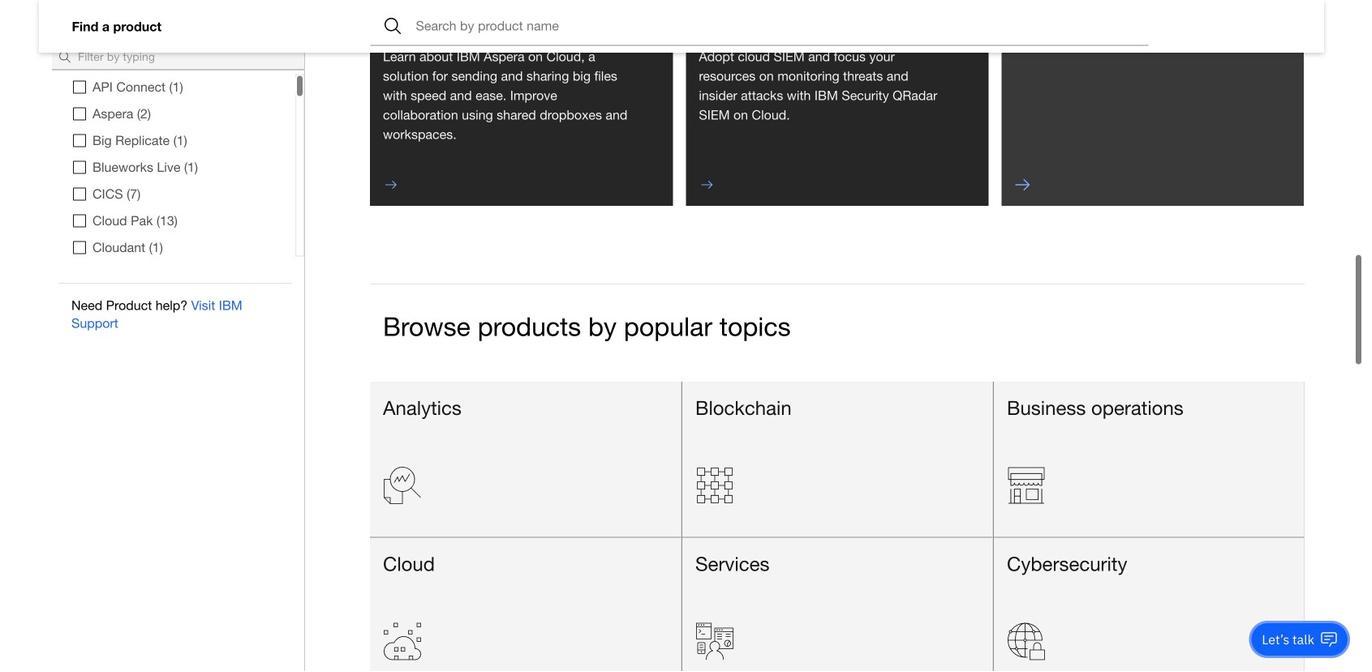 Task type: describe. For each thing, give the bounding box(es) containing it.
search element
[[370, 7, 1149, 46]]

let's talk element
[[1262, 631, 1314, 649]]

Filter by typing text field
[[52, 44, 304, 70]]



Task type: vqa. For each thing, say whether or not it's contained in the screenshot.
Your privacy choices ELEMENT
no



Task type: locate. For each thing, give the bounding box(es) containing it.
Search text field
[[370, 7, 1149, 46]]

Filter by typing search field
[[39, 44, 304, 70]]

show more popular trials image
[[1015, 177, 1031, 193]]



